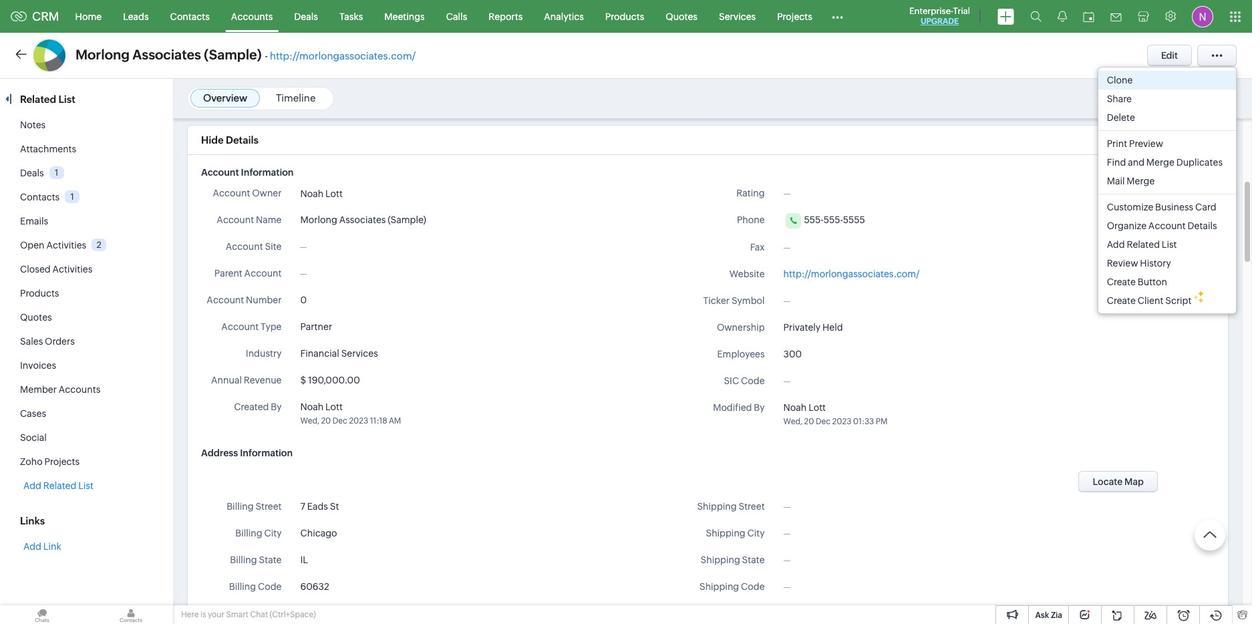 Task type: vqa. For each thing, say whether or not it's contained in the screenshot.
bottommost Merge
yes



Task type: locate. For each thing, give the bounding box(es) containing it.
noah lott wed, 20 dec 2023 11:18 am
[[301, 402, 401, 426]]

services left projects link
[[719, 11, 756, 22]]

account down account number
[[222, 322, 259, 332]]

noah down 300 at the bottom right of the page
[[784, 403, 807, 413]]

wed,
[[301, 417, 320, 426], [784, 417, 803, 427]]

dec inside noah lott wed, 20 dec 2023 11:18 am
[[333, 417, 348, 426]]

account site
[[226, 241, 282, 252]]

1 vertical spatial projects
[[44, 457, 80, 467]]

related up review history
[[1128, 239, 1161, 250]]

0 horizontal spatial (sample)
[[204, 47, 262, 62]]

morlong down noah lott
[[301, 215, 338, 225]]

20
[[321, 417, 331, 426], [805, 417, 815, 427]]

1 horizontal spatial 01:33
[[1189, 97, 1212, 107]]

by right modified
[[754, 403, 765, 413]]

0 vertical spatial products
[[606, 11, 645, 22]]

2 vertical spatial list
[[78, 481, 94, 491]]

2 vertical spatial related
[[43, 481, 76, 491]]

shipping up shipping code
[[701, 555, 741, 566]]

billing
[[227, 501, 254, 512], [235, 528, 263, 539], [230, 555, 257, 566], [229, 582, 256, 592], [217, 608, 244, 619]]

list up attachments
[[58, 94, 75, 105]]

services up the 190,000.00
[[341, 348, 378, 359]]

merge down preview
[[1147, 157, 1175, 167]]

shipping down shipping state
[[700, 582, 740, 592]]

1 city from the left
[[264, 528, 282, 539]]

shipping for shipping street
[[698, 501, 737, 512]]

0 horizontal spatial details
[[226, 134, 259, 146]]

quotes up sales
[[20, 312, 52, 323]]

wed, for created by
[[301, 417, 320, 426]]

0 horizontal spatial http://morlongassociates.com/
[[270, 50, 416, 62]]

state for shipping state
[[743, 555, 765, 566]]

delete
[[1108, 112, 1136, 123]]

list down organize account details
[[1163, 239, 1178, 250]]

deals link down attachments
[[20, 168, 44, 179]]

open activities link
[[20, 240, 86, 251]]

accounts up the "morlong associates (sample) - http://morlongassociates.com/"
[[231, 11, 273, 22]]

city up shipping state
[[748, 528, 765, 539]]

smart
[[226, 610, 249, 620]]

analytics link
[[534, 0, 595, 32]]

0 vertical spatial pm
[[1213, 97, 1226, 107]]

projects right zoho at left bottom
[[44, 457, 80, 467]]

wed, for modified by
[[784, 417, 803, 427]]

street up "billing city"
[[256, 501, 282, 512]]

account down parent
[[207, 295, 244, 306]]

add related list for customize
[[1108, 239, 1178, 250]]

activities
[[46, 240, 86, 251], [52, 264, 93, 275]]

1 vertical spatial activities
[[52, 264, 93, 275]]

deals left tasks
[[294, 11, 318, 22]]

2023
[[349, 417, 369, 426], [833, 417, 852, 427]]

0 horizontal spatial dec
[[333, 417, 348, 426]]

account down account information
[[213, 188, 250, 199]]

products right analytics link
[[606, 11, 645, 22]]

code for sic code
[[742, 376, 765, 386]]

pm inside noah lott wed, 20 dec 2023 01:33 pm
[[876, 417, 888, 427]]

edit
[[1162, 50, 1179, 61]]

555-555-5555
[[805, 215, 866, 225]]

create down create button
[[1108, 295, 1137, 306]]

state for billing state
[[259, 555, 282, 566]]

add related list for related
[[23, 481, 94, 491]]

street up shipping city
[[739, 501, 765, 512]]

0 vertical spatial morlong
[[76, 47, 130, 62]]

1 horizontal spatial deals
[[294, 11, 318, 22]]

0 horizontal spatial 20
[[321, 417, 331, 426]]

60632
[[301, 582, 330, 592]]

billing up billing code
[[230, 555, 257, 566]]

zia
[[1052, 611, 1063, 620]]

related down zoho projects link
[[43, 481, 76, 491]]

1 vertical spatial create
[[1108, 295, 1137, 306]]

activities down open activities
[[52, 264, 93, 275]]

by for created by
[[271, 402, 282, 413]]

0 vertical spatial deals link
[[284, 0, 329, 32]]

noah right owner
[[301, 188, 324, 199]]

(sample)
[[204, 47, 262, 62], [388, 215, 427, 225]]

shipping down shipping street
[[706, 528, 746, 539]]

city for billing city
[[264, 528, 282, 539]]

chats image
[[0, 606, 84, 624]]

0 horizontal spatial deals
[[20, 168, 44, 179]]

http://morlongassociates.com/ down tasks
[[270, 50, 416, 62]]

account owner
[[213, 188, 282, 199]]

dec
[[333, 417, 348, 426], [816, 417, 831, 427]]

1 vertical spatial (sample)
[[388, 215, 427, 225]]

by
[[271, 402, 282, 413], [754, 403, 765, 413]]

noah for noah lott wed, 20 dec 2023 11:18 am
[[301, 402, 324, 413]]

customize business card
[[1108, 202, 1217, 212]]

1 for deals
[[55, 168, 58, 178]]

account down account owner
[[217, 215, 254, 225]]

account down customize business card
[[1149, 220, 1187, 231]]

annual
[[211, 375, 242, 386]]

created
[[234, 402, 269, 413]]

0 vertical spatial create
[[1108, 276, 1137, 287]]

create down review
[[1108, 276, 1137, 287]]

1 create from the top
[[1108, 276, 1137, 287]]

notes
[[20, 120, 46, 130]]

None button
[[1079, 471, 1159, 493]]

0 horizontal spatial accounts
[[59, 384, 100, 395]]

1 vertical spatial contacts link
[[20, 192, 60, 203]]

financial services
[[301, 348, 378, 359]]

1 vertical spatial pm
[[876, 417, 888, 427]]

account type
[[222, 322, 282, 332]]

quotes left the services link
[[666, 11, 698, 22]]

information for address information
[[240, 448, 293, 459]]

0 vertical spatial list
[[58, 94, 75, 105]]

billing up billing country
[[229, 582, 256, 592]]

0 horizontal spatial contacts link
[[20, 192, 60, 203]]

merge down and
[[1127, 176, 1156, 186]]

deals link left tasks
[[284, 0, 329, 32]]

dec inside noah lott wed, 20 dec 2023 01:33 pm
[[816, 417, 831, 427]]

1 horizontal spatial morlong
[[301, 215, 338, 225]]

related
[[20, 94, 56, 105], [1128, 239, 1161, 250], [43, 481, 76, 491]]

wed, inside noah lott wed, 20 dec 2023 11:18 am
[[301, 417, 320, 426]]

information right address
[[240, 448, 293, 459]]

account for type
[[222, 322, 259, 332]]

activities up closed activities link
[[46, 240, 86, 251]]

products down closed
[[20, 288, 59, 299]]

lott inside noah lott wed, 20 dec 2023 01:33 pm
[[809, 403, 826, 413]]

morlong for morlong associates (sample)
[[301, 215, 338, 225]]

1 horizontal spatial wed,
[[784, 417, 803, 427]]

0 horizontal spatial state
[[259, 555, 282, 566]]

http://morlongassociates.com/
[[270, 50, 416, 62], [784, 269, 920, 279]]

1 horizontal spatial http://morlongassociates.com/ link
[[784, 269, 920, 279]]

signals element
[[1050, 0, 1076, 33]]

shipping up shipping city
[[698, 501, 737, 512]]

0
[[301, 295, 307, 306]]

morlong down home
[[76, 47, 130, 62]]

1 state from the left
[[259, 555, 282, 566]]

1 vertical spatial deals link
[[20, 168, 44, 179]]

0 horizontal spatial list
[[58, 94, 75, 105]]

account
[[201, 167, 239, 178], [213, 188, 250, 199], [217, 215, 254, 225], [1149, 220, 1187, 231], [226, 241, 263, 252], [244, 268, 282, 279], [207, 295, 244, 306], [222, 322, 259, 332]]

0 horizontal spatial street
[[256, 501, 282, 512]]

0 vertical spatial add related list
[[1108, 239, 1178, 250]]

lott inside noah lott wed, 20 dec 2023 11:18 am
[[326, 402, 343, 413]]

contacts image
[[89, 606, 173, 624]]

add related list down zoho projects link
[[23, 481, 94, 491]]

by for modified by
[[754, 403, 765, 413]]

billing down the billing street
[[235, 528, 263, 539]]

contacts link up emails link
[[20, 192, 60, 203]]

billing up "billing city"
[[227, 501, 254, 512]]

add up review
[[1108, 239, 1126, 250]]

0 horizontal spatial quotes
[[20, 312, 52, 323]]

rating
[[737, 188, 765, 199]]

http://morlongassociates.com/ link
[[270, 50, 416, 62], [784, 269, 920, 279]]

1 horizontal spatial associates
[[339, 215, 386, 225]]

1 vertical spatial http://morlongassociates.com/ link
[[784, 269, 920, 279]]

organize
[[1108, 220, 1147, 231]]

1 horizontal spatial by
[[754, 403, 765, 413]]

state
[[259, 555, 282, 566], [743, 555, 765, 566]]

deals
[[294, 11, 318, 22], [20, 168, 44, 179]]

1 horizontal spatial contacts
[[170, 11, 210, 22]]

2 horizontal spatial list
[[1163, 239, 1178, 250]]

0 vertical spatial http://morlongassociates.com/
[[270, 50, 416, 62]]

associates down noah lott
[[339, 215, 386, 225]]

associates down leads
[[133, 47, 201, 62]]

2023 for 300
[[833, 417, 852, 427]]

ownership
[[717, 322, 765, 333]]

0 horizontal spatial city
[[264, 528, 282, 539]]

chat
[[250, 610, 268, 620]]

links
[[20, 516, 45, 527]]

20 inside noah lott wed, 20 dec 2023 01:33 pm
[[805, 417, 815, 427]]

noah down '$'
[[301, 402, 324, 413]]

noah inside noah lott wed, 20 dec 2023 11:18 am
[[301, 402, 324, 413]]

leads link
[[112, 0, 160, 32]]

list down zoho projects link
[[78, 481, 94, 491]]

created by
[[234, 402, 282, 413]]

account for owner
[[213, 188, 250, 199]]

projects right the services link
[[778, 11, 813, 22]]

account for site
[[226, 241, 263, 252]]

noah inside noah lott wed, 20 dec 2023 01:33 pm
[[784, 403, 807, 413]]

revenue
[[244, 375, 282, 386]]

wed, inside noah lott wed, 20 dec 2023 01:33 pm
[[784, 417, 803, 427]]

2 state from the left
[[743, 555, 765, 566]]

billing for billing state
[[230, 555, 257, 566]]

state down "billing city"
[[259, 555, 282, 566]]

create menu image
[[998, 8, 1015, 24]]

0 horizontal spatial morlong
[[76, 47, 130, 62]]

review history
[[1108, 258, 1172, 268]]

lott
[[326, 188, 343, 199], [326, 402, 343, 413], [809, 403, 826, 413]]

0 vertical spatial 1
[[55, 168, 58, 178]]

0 horizontal spatial 01:33
[[854, 417, 875, 427]]

code up country
[[258, 582, 282, 592]]

products link down closed
[[20, 288, 59, 299]]

accounts right member
[[59, 384, 100, 395]]

2023 inside noah lott wed, 20 dec 2023 01:33 pm
[[833, 417, 852, 427]]

related up the notes link in the left of the page
[[20, 94, 56, 105]]

parent account
[[215, 268, 282, 279]]

1 horizontal spatial details
[[1189, 220, 1218, 231]]

0 horizontal spatial contacts
[[20, 192, 60, 203]]

billing right is
[[217, 608, 244, 619]]

1 vertical spatial services
[[341, 348, 378, 359]]

noah for noah lott wed, 20 dec 2023 01:33 pm
[[784, 403, 807, 413]]

employees
[[718, 349, 765, 360]]

state down shipping city
[[743, 555, 765, 566]]

2 555- from the left
[[824, 215, 844, 225]]

contacts up emails link
[[20, 192, 60, 203]]

sales orders link
[[20, 336, 75, 347]]

associates for morlong associates (sample) - http://morlongassociates.com/
[[133, 47, 201, 62]]

http://morlongassociates.com/ down 5555
[[784, 269, 920, 279]]

by right created
[[271, 402, 282, 413]]

add left link
[[23, 542, 41, 552]]

industry
[[246, 348, 282, 359]]

city up billing state
[[264, 528, 282, 539]]

1 vertical spatial related
[[1128, 239, 1161, 250]]

overview
[[203, 92, 247, 104]]

http://morlongassociates.com/ link down 5555
[[784, 269, 920, 279]]

1 vertical spatial information
[[240, 448, 293, 459]]

cases link
[[20, 409, 46, 419]]

1 down attachments
[[55, 168, 58, 178]]

0 horizontal spatial 2023
[[349, 417, 369, 426]]

0 horizontal spatial 1
[[55, 168, 58, 178]]

1 horizontal spatial dec
[[816, 417, 831, 427]]

0 vertical spatial services
[[719, 11, 756, 22]]

2 street from the left
[[739, 501, 765, 512]]

01:33
[[1189, 97, 1212, 107], [854, 417, 875, 427]]

billing state
[[230, 555, 282, 566]]

http://morlongassociates.com/ link down tasks
[[270, 50, 416, 62]]

list
[[58, 94, 75, 105], [1163, 239, 1178, 250], [78, 481, 94, 491]]

symbol
[[732, 296, 765, 306]]

01:33 inside noah lott wed, 20 dec 2023 01:33 pm
[[854, 417, 875, 427]]

0 horizontal spatial quotes link
[[20, 312, 52, 323]]

morlong associates (sample) - http://morlongassociates.com/
[[76, 47, 416, 62]]

1 vertical spatial morlong
[[301, 215, 338, 225]]

code for billing code
[[258, 582, 282, 592]]

united states
[[301, 608, 359, 619]]

update
[[1153, 97, 1182, 107]]

closed activities link
[[20, 264, 93, 275]]

0 vertical spatial quotes
[[666, 11, 698, 22]]

1 vertical spatial details
[[1189, 220, 1218, 231]]

city for shipping city
[[748, 528, 765, 539]]

1 vertical spatial contacts
[[20, 192, 60, 203]]

1 vertical spatial products link
[[20, 288, 59, 299]]

0 vertical spatial associates
[[133, 47, 201, 62]]

0 horizontal spatial products
[[20, 288, 59, 299]]

trial
[[954, 6, 971, 16]]

0 vertical spatial contacts
[[170, 11, 210, 22]]

contacts link right leads
[[160, 0, 221, 32]]

crm link
[[11, 9, 59, 23]]

analytics
[[544, 11, 584, 22]]

activities for open activities
[[46, 240, 86, 251]]

accounts
[[231, 11, 273, 22], [59, 384, 100, 395]]

account number
[[207, 295, 282, 306]]

details right hide
[[226, 134, 259, 146]]

1 up open activities
[[71, 192, 74, 202]]

1 horizontal spatial 20
[[805, 417, 815, 427]]

website
[[730, 269, 765, 279]]

0 horizontal spatial by
[[271, 402, 282, 413]]

deals down attachments
[[20, 168, 44, 179]]

account up "parent account"
[[226, 241, 263, 252]]

organize account details
[[1108, 220, 1218, 231]]

1 horizontal spatial contacts link
[[160, 0, 221, 32]]

create for create button
[[1108, 276, 1137, 287]]

code
[[742, 376, 765, 386], [258, 582, 282, 592], [742, 582, 765, 592]]

information for account information
[[241, 167, 294, 178]]

billing code
[[229, 582, 282, 592]]

is
[[201, 610, 206, 620]]

calendar image
[[1084, 11, 1095, 22]]

2 create from the top
[[1108, 295, 1137, 306]]

1 horizontal spatial add related list
[[1108, 239, 1178, 250]]

2 city from the left
[[748, 528, 765, 539]]

privately held
[[784, 322, 844, 333]]

print
[[1108, 138, 1128, 149]]

code down shipping state
[[742, 582, 765, 592]]

1 vertical spatial 01:33
[[854, 417, 875, 427]]

1 horizontal spatial deals link
[[284, 0, 329, 32]]

closed
[[20, 264, 51, 275]]

20 inside noah lott wed, 20 dec 2023 11:18 am
[[321, 417, 331, 426]]

list for customize business card
[[1163, 239, 1178, 250]]

projects link
[[767, 0, 824, 32]]

0 vertical spatial products link
[[595, 0, 655, 32]]

0 vertical spatial (sample)
[[204, 47, 262, 62]]

0 vertical spatial quotes link
[[655, 0, 709, 32]]

sales
[[20, 336, 43, 347]]

add down zoho at left bottom
[[23, 481, 41, 491]]

1 horizontal spatial list
[[78, 481, 94, 491]]

1 horizontal spatial 1
[[71, 192, 74, 202]]

add related list up review history
[[1108, 239, 1178, 250]]

information up owner
[[241, 167, 294, 178]]

contacts right leads link
[[170, 11, 210, 22]]

1 vertical spatial list
[[1163, 239, 1178, 250]]

account down hide
[[201, 167, 239, 178]]

0 horizontal spatial deals link
[[20, 168, 44, 179]]

0 vertical spatial add
[[1108, 239, 1126, 250]]

1 horizontal spatial accounts
[[231, 11, 273, 22]]

member accounts link
[[20, 384, 100, 395]]

0 horizontal spatial associates
[[133, 47, 201, 62]]

1 vertical spatial quotes
[[20, 312, 52, 323]]

0 horizontal spatial http://morlongassociates.com/ link
[[270, 50, 416, 62]]

activities for closed activities
[[52, 264, 93, 275]]

products link right analytics
[[595, 0, 655, 32]]

2023 inside noah lott wed, 20 dec 2023 11:18 am
[[349, 417, 369, 426]]

modified by
[[714, 403, 765, 413]]

code for shipping code
[[742, 582, 765, 592]]

code right sic
[[742, 376, 765, 386]]

0 vertical spatial details
[[226, 134, 259, 146]]

190,000.00
[[308, 375, 360, 386]]

1 street from the left
[[256, 501, 282, 512]]

1 vertical spatial 1
[[71, 192, 74, 202]]

0 vertical spatial merge
[[1147, 157, 1175, 167]]

2023 for financial services
[[349, 417, 369, 426]]

1 horizontal spatial 2023
[[833, 417, 852, 427]]

details down the card at the right top of the page
[[1189, 220, 1218, 231]]



Task type: describe. For each thing, give the bounding box(es) containing it.
meetings
[[385, 11, 425, 22]]

fax
[[751, 242, 765, 253]]

noah lott
[[301, 188, 343, 199]]

duplicates
[[1177, 157, 1224, 167]]

:
[[1184, 97, 1187, 107]]

ask
[[1036, 611, 1050, 620]]

timeline link
[[276, 92, 316, 104]]

lott for noah lott wed, 20 dec 2023 01:33 pm
[[809, 403, 826, 413]]

script
[[1166, 295, 1192, 306]]

20 for modified by
[[805, 417, 815, 427]]

1 vertical spatial deals
[[20, 168, 44, 179]]

dec for created by
[[333, 417, 348, 426]]

am
[[389, 417, 401, 426]]

shipping for shipping state
[[701, 555, 741, 566]]

1 horizontal spatial services
[[719, 11, 756, 22]]

1 vertical spatial http://morlongassociates.com/
[[784, 269, 920, 279]]

related for related list
[[43, 481, 76, 491]]

eads
[[307, 501, 328, 512]]

lott for noah lott
[[326, 188, 343, 199]]

1 horizontal spatial products link
[[595, 0, 655, 32]]

morlong for morlong associates (sample) - http://morlongassociates.com/
[[76, 47, 130, 62]]

$  190,000.00
[[301, 375, 360, 386]]

account up number at the top
[[244, 268, 282, 279]]

last
[[1134, 97, 1151, 107]]

your
[[208, 610, 225, 620]]

1 vertical spatial products
[[20, 288, 59, 299]]

create menu element
[[990, 0, 1023, 32]]

dec for modified by
[[816, 417, 831, 427]]

0 horizontal spatial services
[[341, 348, 378, 359]]

20 for created by
[[321, 417, 331, 426]]

7 eads st
[[301, 501, 339, 512]]

mail
[[1108, 176, 1126, 186]]

billing for billing code
[[229, 582, 256, 592]]

street for billing street
[[256, 501, 282, 512]]

hide details link
[[201, 134, 259, 146]]

0 vertical spatial deals
[[294, 11, 318, 22]]

0 vertical spatial 01:33
[[1189, 97, 1212, 107]]

calls link
[[436, 0, 478, 32]]

-
[[265, 50, 268, 62]]

account for name
[[217, 215, 254, 225]]

find
[[1108, 157, 1127, 167]]

chicago
[[301, 528, 337, 539]]

noah for noah lott
[[301, 188, 324, 199]]

calls
[[446, 11, 468, 22]]

lott for noah lott wed, 20 dec 2023 11:18 am
[[326, 402, 343, 413]]

add link
[[23, 542, 61, 552]]

2
[[97, 240, 102, 250]]

business
[[1156, 202, 1194, 212]]

reports link
[[478, 0, 534, 32]]

11:18
[[370, 417, 388, 426]]

social
[[20, 433, 47, 443]]

1 555- from the left
[[805, 215, 824, 225]]

shipping for shipping code
[[700, 582, 740, 592]]

related list
[[20, 94, 78, 105]]

street for shipping street
[[739, 501, 765, 512]]

st
[[330, 501, 339, 512]]

tasks link
[[329, 0, 374, 32]]

owner
[[252, 188, 282, 199]]

cases
[[20, 409, 46, 419]]

0 vertical spatial http://morlongassociates.com/ link
[[270, 50, 416, 62]]

sales orders
[[20, 336, 75, 347]]

shipping state
[[701, 555, 765, 566]]

emails link
[[20, 216, 48, 227]]

add for related list
[[23, 481, 41, 491]]

0 vertical spatial accounts
[[231, 11, 273, 22]]

add for customize business card
[[1108, 239, 1126, 250]]

billing for billing country
[[217, 608, 244, 619]]

$
[[301, 375, 306, 386]]

crm
[[32, 9, 59, 23]]

member
[[20, 384, 57, 395]]

7
[[301, 501, 306, 512]]

1 vertical spatial merge
[[1127, 176, 1156, 186]]

0 vertical spatial contacts link
[[160, 0, 221, 32]]

associates for morlong associates (sample)
[[339, 215, 386, 225]]

overview link
[[203, 92, 247, 104]]

shipping code
[[700, 582, 765, 592]]

emails
[[20, 216, 48, 227]]

list for related list
[[78, 481, 94, 491]]

related for customize business card
[[1128, 239, 1161, 250]]

enterprise-trial upgrade
[[910, 6, 971, 26]]

last update : 01:33 pm
[[1134, 97, 1226, 107]]

link
[[43, 542, 61, 552]]

(sample) for morlong associates (sample) - http://morlongassociates.com/
[[204, 47, 262, 62]]

1 vertical spatial accounts
[[59, 384, 100, 395]]

history
[[1141, 258, 1172, 268]]

tasks
[[340, 11, 363, 22]]

shipping street
[[698, 501, 765, 512]]

services link
[[709, 0, 767, 32]]

closed activities
[[20, 264, 93, 275]]

type
[[261, 322, 282, 332]]

open
[[20, 240, 45, 251]]

2 vertical spatial add
[[23, 542, 41, 552]]

accounts link
[[221, 0, 284, 32]]

300
[[784, 349, 802, 360]]

mail merge
[[1108, 176, 1156, 186]]

create for create client script
[[1108, 295, 1137, 306]]

(sample) for morlong associates (sample)
[[388, 215, 427, 225]]

ticker
[[704, 296, 730, 306]]

0 vertical spatial projects
[[778, 11, 813, 22]]

here
[[181, 610, 199, 620]]

notes link
[[20, 120, 46, 130]]

edit button
[[1148, 45, 1193, 66]]

1 horizontal spatial products
[[606, 11, 645, 22]]

account information
[[201, 167, 294, 178]]

hide
[[201, 134, 224, 146]]

http://morlongassociates.com/ inside the "morlong associates (sample) - http://morlongassociates.com/"
[[270, 50, 416, 62]]

open activities
[[20, 240, 86, 251]]

account name
[[217, 215, 282, 225]]

upgrade
[[921, 17, 960, 26]]

signals image
[[1058, 11, 1068, 22]]

1 horizontal spatial quotes link
[[655, 0, 709, 32]]

billing street
[[227, 501, 282, 512]]

billing for billing street
[[227, 501, 254, 512]]

clone
[[1108, 75, 1134, 85]]

preview
[[1130, 138, 1164, 149]]

0 horizontal spatial projects
[[44, 457, 80, 467]]

account for number
[[207, 295, 244, 306]]

0 horizontal spatial products link
[[20, 288, 59, 299]]

hide details
[[201, 134, 259, 146]]

and
[[1129, 157, 1145, 167]]

shipping for shipping city
[[706, 528, 746, 539]]

attachments link
[[20, 144, 76, 154]]

1 horizontal spatial quotes
[[666, 11, 698, 22]]

enterprise-
[[910, 6, 954, 16]]

0 vertical spatial related
[[20, 94, 56, 105]]

leads
[[123, 11, 149, 22]]

card
[[1196, 202, 1217, 212]]

states
[[331, 608, 359, 619]]

billing for billing city
[[235, 528, 263, 539]]

number
[[246, 295, 282, 306]]

client
[[1138, 295, 1164, 306]]

attachments
[[20, 144, 76, 154]]

share
[[1108, 93, 1133, 104]]

account for information
[[201, 167, 239, 178]]

1 for contacts
[[71, 192, 74, 202]]

1 vertical spatial quotes link
[[20, 312, 52, 323]]

united
[[301, 608, 330, 619]]

print preview
[[1108, 138, 1164, 149]]

address information
[[201, 448, 293, 459]]



